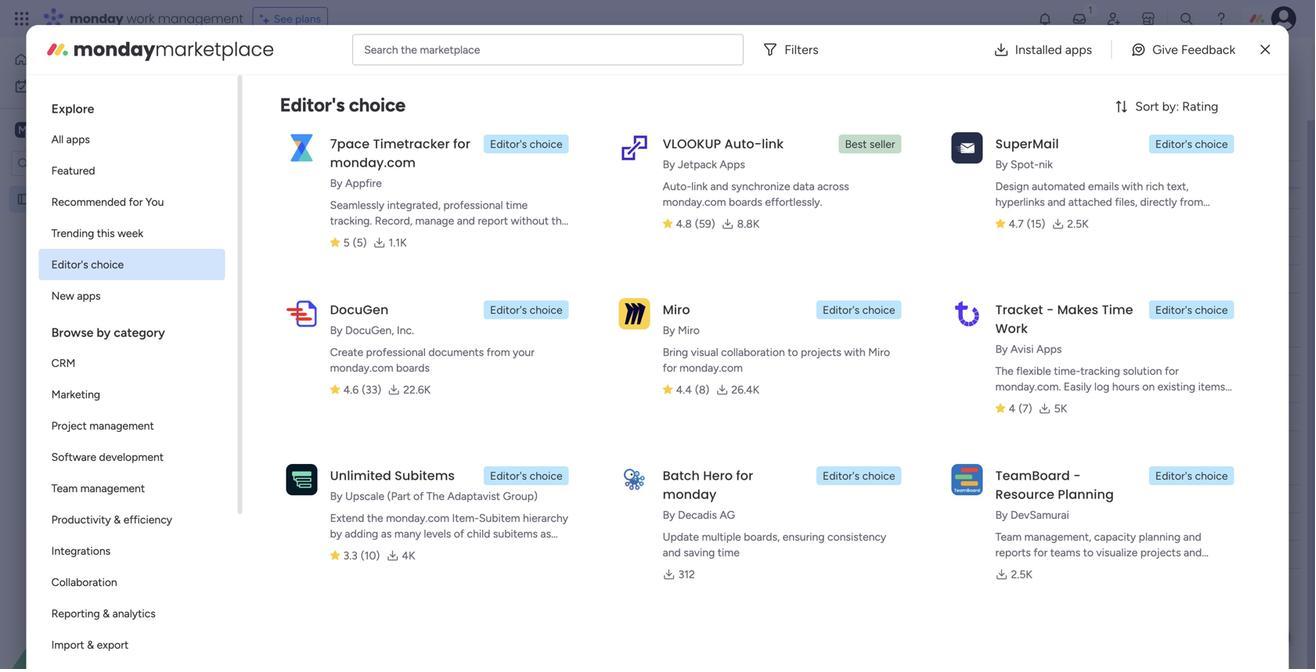 Task type: describe. For each thing, give the bounding box(es) containing it.
mar 9
[[721, 217, 747, 229]]

app logo image for supermail
[[952, 132, 983, 163]]

task for new group
[[373, 492, 394, 506]]

and right planning
[[1184, 531, 1202, 544]]

0 horizontal spatial of
[[414, 490, 424, 503]]

by avisi apps
[[996, 343, 1062, 356]]

marketing option
[[39, 379, 225, 410]]

by for batch hero for monday
[[663, 509, 675, 522]]

0 vertical spatial miro
[[663, 301, 690, 319]]

docugen
[[330, 301, 389, 319]]

new for new group
[[269, 459, 300, 479]]

files,
[[1115, 195, 1138, 209]]

to inside bring visual collaboration to projects with miro for monday.com
[[788, 346, 798, 359]]

0 vertical spatial 2.5k
[[1068, 217, 1089, 231]]

management for project management
[[89, 419, 154, 433]]

and inside seamlessly integrated, professional time tracking. record, manage and report without the extra work.
[[457, 214, 475, 228]]

create professional documents from your monday.com boards
[[330, 346, 535, 375]]

spot-
[[1011, 158, 1039, 171]]

browse
[[51, 325, 94, 340]]

unlimited
[[330, 467, 391, 485]]

- for teamboard
[[1074, 467, 1081, 485]]

crm
[[51, 357, 75, 370]]

To-Do field
[[265, 135, 318, 155]]

synchronize
[[732, 180, 791, 193]]

column information image for to-do
[[659, 168, 671, 181]]

feedback
[[1182, 42, 1236, 57]]

you
[[146, 195, 164, 209]]

featured option
[[39, 155, 225, 186]]

& for productivity
[[114, 513, 121, 527]]

timetracker
[[373, 135, 450, 153]]

trending
[[51, 227, 94, 240]]

management inside list box
[[75, 193, 139, 206]]

the inside the flexible time-tracking solution for monday.com. easily log hours on existing items and subitems.
[[996, 365, 1014, 378]]

productivity & efficiency
[[51, 513, 172, 527]]

app logo image for unlimited subitems
[[286, 464, 318, 496]]

monday.com inside bring visual collaboration to projects with miro for monday.com
[[680, 361, 743, 375]]

project management inside list box
[[37, 193, 139, 206]]

1 horizontal spatial marketplace
[[420, 43, 480, 56]]

monday.com inside extend the monday.com item-subitem hierarchy by adding as many levels of child subitems as you need.
[[386, 512, 450, 525]]

due date for third the due date field from the top
[[712, 493, 756, 506]]

productivity & efficiency option
[[39, 504, 225, 536]]

filter board by person image
[[404, 96, 429, 112]]

with inside bring visual collaboration to projects with miro for monday.com
[[845, 346, 866, 359]]

design automated emails with rich text, hyperlinks and attached files, directly from monday.com
[[996, 180, 1204, 224]]

planning
[[1139, 531, 1181, 544]]

see
[[274, 12, 293, 25]]

3 due date field from the top
[[708, 491, 760, 508]]

Search field
[[349, 93, 396, 115]]

monday inside batch hero for monday
[[663, 486, 717, 504]]

integrated,
[[387, 199, 441, 212]]

task
[[269, 98, 289, 111]]

subitems
[[493, 527, 538, 541]]

this
[[97, 227, 115, 240]]

bring
[[663, 346, 689, 359]]

do
[[295, 135, 314, 155]]

and inside auto-link and synchronize data across monday.com boards effortlessly.
[[711, 180, 729, 193]]

apps for all apps
[[66, 133, 90, 146]]

team for team management
[[51, 482, 78, 495]]

app logo image for teamboard - resource planning
[[952, 464, 983, 496]]

date for 3rd the due date field from the bottom of the page
[[734, 168, 756, 181]]

(5)
[[353, 236, 367, 249]]

(59)
[[695, 217, 715, 231]]

4k
[[402, 549, 416, 563]]

app logo image for 7pace timetracker for monday.com
[[286, 132, 318, 163]]

for inside bring visual collaboration to projects with miro for monday.com
[[663, 361, 677, 375]]

new apps
[[51, 289, 101, 303]]

main workspace
[[36, 123, 128, 137]]

editor's for batch hero for monday
[[823, 469, 860, 483]]

and inside the update multiple boards, ensuring consistency and saving time
[[663, 546, 681, 560]]

editor's for tracket - makes time work
[[1156, 303, 1193, 317]]

monday.com inside create professional documents from your monday.com boards
[[330, 361, 394, 375]]

teamboard - resource planning
[[996, 467, 1114, 504]]

the inside seamlessly integrated, professional time tracking. record, manage and report without the extra work.
[[552, 214, 568, 228]]

miro inside bring visual collaboration to projects with miro for monday.com
[[869, 346, 891, 359]]

auto-link and synchronize data across monday.com boards effortlessly.
[[663, 180, 850, 209]]

1 owner field from the top
[[516, 353, 556, 370]]

column information image
[[659, 355, 671, 368]]

all
[[51, 133, 64, 146]]

lottie animation image
[[0, 511, 200, 670]]

m
[[18, 123, 27, 137]]

choice for miro
[[863, 303, 896, 317]]

new apps option
[[39, 280, 225, 312]]

monday for monday marketplace
[[73, 36, 155, 63]]

update multiple boards, ensuring consistency and saving time
[[663, 531, 887, 560]]

1 as from the left
[[381, 527, 392, 541]]

(10)
[[361, 549, 380, 563]]

add view image
[[552, 57, 558, 68]]

for inside the flexible time-tracking solution for monday.com. easily log hours on existing items and subitems.
[[1165, 365, 1179, 378]]

monday marketplace image
[[45, 37, 70, 62]]

0 vertical spatial auto-
[[725, 135, 762, 153]]

apps for -
[[1037, 343, 1062, 356]]

bring visual collaboration to projects with miro for monday.com
[[663, 346, 891, 375]]

export
[[97, 639, 129, 652]]

professional inside seamlessly integrated, professional time tracking. record, manage and report without the extra work.
[[444, 199, 503, 212]]

import & export
[[51, 639, 129, 652]]

update feed image
[[1072, 11, 1088, 27]]

4.7 (15)
[[1009, 217, 1046, 231]]

vlookup
[[663, 135, 722, 153]]

editor's for unlimited subitems
[[490, 469, 527, 483]]

monday for monday work management
[[70, 10, 123, 27]]

with inside design automated emails with rich text, hyperlinks and attached files, directly from monday.com
[[1122, 180, 1144, 193]]

for inside 7pace timetracker for monday.com
[[453, 135, 471, 153]]

select product image
[[14, 11, 30, 27]]

time inside seamlessly integrated, professional time tracking. record, manage and report without the extra work.
[[506, 199, 528, 212]]

table
[[505, 56, 531, 69]]

editor's choice for supermail
[[1156, 137, 1228, 151]]

manage
[[415, 214, 454, 228]]

monday marketplace
[[73, 36, 274, 63]]

trending this week
[[51, 227, 143, 240]]

the flexible time-tracking solution for monday.com. easily log hours on existing items and subitems.
[[996, 365, 1226, 409]]

/
[[1234, 56, 1239, 69]]

(part
[[387, 490, 411, 503]]

editor's inside option
[[51, 258, 88, 271]]

notifications image
[[1038, 11, 1053, 27]]

category
[[114, 325, 165, 340]]

list box containing explore
[[39, 88, 225, 670]]

give feedback link
[[1119, 34, 1249, 65]]

ensuring
[[783, 531, 825, 544]]

installed
[[1016, 42, 1063, 57]]

by appfire
[[330, 177, 382, 190]]

appfire
[[345, 177, 382, 190]]

by for supermail
[[996, 158, 1008, 171]]

text,
[[1167, 180, 1189, 193]]

boards inside auto-link and synchronize data across monday.com boards effortlessly.
[[729, 195, 763, 209]]

invite
[[1204, 56, 1232, 69]]

project inside project management field
[[242, 51, 304, 77]]

3
[[320, 217, 326, 230]]

task for completed
[[373, 354, 394, 368]]

to inside "team management, capacity planning and reports for teams to visualize projects and team's time."
[[1084, 546, 1094, 560]]

v2 done deadline image
[[685, 187, 698, 202]]

task for to-do
[[373, 168, 394, 181]]

nik
[[1039, 158, 1053, 171]]

4.4 (8)
[[676, 383, 710, 397]]

choice for tracket - makes time work
[[1196, 303, 1228, 317]]

app logo image for tracket - makes time work
[[952, 298, 983, 330]]

1 due date field from the top
[[708, 166, 760, 183]]

v2 search image
[[337, 95, 349, 113]]

create
[[330, 346, 363, 359]]

editor's choice for teamboard - resource planning
[[1156, 469, 1228, 483]]

(15)
[[1027, 217, 1046, 231]]

app logo image for vlookup auto-link
[[619, 132, 650, 163]]

rich
[[1146, 180, 1165, 193]]

by jetpack apps
[[663, 158, 745, 171]]

the for search the marketplace
[[401, 43, 417, 56]]

312
[[679, 568, 695, 581]]

choice for unlimited subitems
[[530, 469, 563, 483]]

flexible
[[1017, 365, 1052, 378]]

main for main workspace
[[36, 123, 63, 137]]

completed
[[269, 321, 350, 341]]

0 vertical spatial management
[[158, 10, 243, 27]]

2 due date field from the top
[[708, 353, 760, 370]]

due date for 3rd the due date field from the bottom of the page
[[712, 168, 756, 181]]

1 vertical spatial column information image
[[767, 355, 780, 368]]

integrations option
[[39, 536, 225, 567]]

attached
[[1069, 195, 1113, 209]]

plans
[[295, 12, 321, 25]]

import & export option
[[39, 630, 225, 661]]

main for main table
[[479, 56, 502, 69]]

time.
[[1031, 562, 1055, 575]]

devsamurai
[[1011, 509, 1070, 522]]

editor's choice for unlimited subitems
[[490, 469, 563, 483]]

adaptavist
[[448, 490, 500, 503]]

collaboration
[[51, 576, 117, 589]]

team management, capacity planning and reports for teams to visualize projects and team's time.
[[996, 531, 1202, 575]]

2
[[320, 189, 326, 202]]

editor's choice for 7pace timetracker for monday.com
[[490, 137, 563, 151]]

& for reporting
[[103, 607, 110, 621]]

emails
[[1089, 180, 1120, 193]]

by for unlimited subitems
[[330, 490, 343, 503]]

project management option
[[39, 410, 225, 442]]

mar for mar 9
[[721, 217, 739, 229]]

1 horizontal spatial link
[[762, 135, 784, 153]]

by for 7pace timetracker for monday.com
[[330, 177, 343, 190]]

see plans button
[[253, 7, 328, 31]]

and right visualize
[[1184, 546, 1202, 560]]

editor's choice for batch hero for monday
[[823, 469, 896, 483]]

featured
[[51, 164, 95, 177]]

& for import
[[87, 639, 94, 652]]

workspace selection element
[[15, 121, 131, 141]]

Project Management field
[[238, 51, 438, 78]]

boards inside create professional documents from your monday.com boards
[[396, 361, 430, 375]]



Task type: locate. For each thing, give the bounding box(es) containing it.
time down multiple
[[718, 546, 740, 560]]

invite / 1 button
[[1175, 50, 1253, 75]]

to right teams
[[1084, 546, 1094, 560]]

monday.com down create
[[330, 361, 394, 375]]

editor's choice for tracket - makes time work
[[1156, 303, 1228, 317]]

monday.com down "visual"
[[680, 361, 743, 375]]

1 horizontal spatial &
[[103, 607, 110, 621]]

1 vertical spatial owner field
[[516, 491, 556, 508]]

0 vertical spatial apps
[[1066, 42, 1093, 57]]

0 horizontal spatial the
[[367, 512, 383, 525]]

0 vertical spatial owner field
[[516, 353, 556, 370]]

levels
[[424, 527, 451, 541]]

1 horizontal spatial by
[[330, 527, 342, 541]]

main table button
[[454, 50, 542, 75]]

0 vertical spatial management
[[309, 51, 434, 77]]

as left many
[[381, 527, 392, 541]]

Completed field
[[265, 321, 354, 341]]

apps for installed apps
[[1066, 42, 1093, 57]]

professional inside create professional documents from your monday.com boards
[[366, 346, 426, 359]]

to-do
[[269, 135, 314, 155]]

monday.com inside design automated emails with rich text, hyperlinks and attached files, directly from monday.com
[[996, 211, 1059, 224]]

app logo image left by miro
[[619, 298, 650, 330]]

1 vertical spatial due date field
[[708, 353, 760, 370]]

1 horizontal spatial project management
[[242, 51, 434, 77]]

boards up 22.6k
[[396, 361, 430, 375]]

all apps option
[[39, 124, 225, 155]]

0 vertical spatial new
[[244, 98, 266, 111]]

as down 'hierarchy'
[[541, 527, 551, 541]]

for up existing
[[1165, 365, 1179, 378]]

1 vertical spatial main
[[36, 123, 63, 137]]

editor's choice option
[[39, 249, 225, 280]]

projects inside bring visual collaboration to projects with miro for monday.com
[[801, 346, 842, 359]]

by for docugen
[[330, 324, 343, 337]]

choice for docugen
[[530, 303, 563, 317]]

with
[[1122, 180, 1144, 193], [845, 346, 866, 359]]

without
[[511, 214, 549, 228]]

5
[[343, 236, 350, 249]]

main right workspace icon
[[36, 123, 63, 137]]

monday.com up appfire
[[330, 154, 416, 172]]

subitems
[[395, 467, 455, 485]]

due date field up mar 8
[[708, 166, 760, 183]]

0 vertical spatial due date
[[712, 168, 756, 181]]

for inside option
[[129, 195, 143, 209]]

for inside "team management, capacity planning and reports for teams to visualize projects and team's time."
[[1034, 546, 1048, 560]]

by up update
[[663, 509, 675, 522]]

2.5k down reports
[[1012, 568, 1033, 581]]

2 vertical spatial due date
[[712, 493, 756, 506]]

report
[[478, 214, 508, 228]]

app logo image for miro
[[619, 298, 650, 330]]

public board image
[[16, 192, 31, 207]]

sort by: rating button
[[1087, 94, 1252, 119]]

0 vertical spatial date
[[734, 168, 756, 181]]

monday.com down hyperlinks
[[996, 211, 1059, 224]]

by docugen, inc.
[[330, 324, 414, 337]]

tracket - makes time work
[[996, 301, 1134, 338]]

by up bring
[[663, 324, 675, 337]]

Due date field
[[708, 166, 760, 183], [708, 353, 760, 370], [708, 491, 760, 508]]

projects inside "team management, capacity planning and reports for teams to visualize projects and team's time."
[[1141, 546, 1182, 560]]

analytics
[[112, 607, 156, 621]]

project management inside field
[[242, 51, 434, 77]]

and inside the flexible time-tracking solution for monday.com. easily log hours on existing items and subitems.
[[996, 396, 1014, 409]]

0 horizontal spatial -
[[1047, 301, 1054, 319]]

0 horizontal spatial by
[[97, 325, 111, 340]]

monday.com
[[330, 154, 416, 172], [663, 195, 726, 209], [996, 211, 1059, 224], [330, 361, 394, 375], [680, 361, 743, 375], [386, 512, 450, 525]]

team for team management, capacity planning and reports for teams to visualize projects and team's time.
[[996, 531, 1022, 544]]

project right public board icon
[[37, 193, 72, 206]]

new for new apps
[[51, 289, 74, 303]]

due date
[[712, 168, 756, 181], [712, 355, 756, 368], [712, 493, 756, 506]]

1 vertical spatial management
[[75, 193, 139, 206]]

0 horizontal spatial team
[[51, 482, 78, 495]]

2 vertical spatial date
[[734, 493, 756, 506]]

1 vertical spatial monday
[[73, 36, 155, 63]]

by for tracket - makes time work
[[996, 343, 1008, 356]]

from
[[1180, 195, 1204, 209], [487, 346, 510, 359]]

apps inside option
[[77, 289, 101, 303]]

many
[[395, 527, 421, 541]]

the down subitems
[[427, 490, 445, 503]]

2 vertical spatial monday
[[663, 486, 717, 504]]

by right 2
[[330, 177, 343, 190]]

for right hero
[[736, 467, 754, 485]]

date up 8
[[734, 168, 756, 181]]

task left 3
[[296, 217, 317, 230]]

by left spot-
[[996, 158, 1008, 171]]

3 due from the top
[[712, 493, 732, 506]]

0 vertical spatial due date field
[[708, 166, 760, 183]]

lottie animation element
[[0, 511, 200, 670]]

search the marketplace
[[364, 43, 480, 56]]

list box
[[39, 88, 225, 670]]

monday down work
[[73, 36, 155, 63]]

4
[[1009, 402, 1016, 415]]

new task
[[244, 98, 289, 111]]

browse by category heading
[[39, 312, 225, 348]]

the right without
[[552, 214, 568, 228]]

project management list box
[[0, 183, 200, 424]]

due date field up 26.4k
[[708, 353, 760, 370]]

for right 'timetracker'
[[453, 135, 471, 153]]

time inside the update multiple boards, ensuring consistency and saving time
[[718, 546, 740, 560]]

0 horizontal spatial projects
[[801, 346, 842, 359]]

apps right all
[[66, 133, 90, 146]]

1 image
[[1084, 1, 1098, 18]]

monday marketplace image
[[1141, 11, 1157, 27]]

by for miro
[[663, 324, 675, 337]]

& left analytics
[[103, 607, 110, 621]]

date
[[734, 168, 756, 181], [734, 355, 756, 368], [734, 493, 756, 506]]

1 horizontal spatial new
[[244, 98, 266, 111]]

and
[[711, 180, 729, 193], [1048, 195, 1066, 209], [457, 214, 475, 228], [996, 396, 1014, 409], [1184, 531, 1202, 544], [663, 546, 681, 560], [1184, 546, 1202, 560]]

2 vertical spatial the
[[367, 512, 383, 525]]

management up this
[[75, 193, 139, 206]]

project management down featured
[[37, 193, 139, 206]]

1 vertical spatial owner
[[520, 493, 553, 506]]

from left your at the bottom of page
[[487, 346, 510, 359]]

solution
[[1123, 365, 1163, 378]]

development
[[99, 451, 164, 464]]

editor's for supermail
[[1156, 137, 1193, 151]]

your
[[513, 346, 535, 359]]

1 vertical spatial link
[[692, 180, 708, 193]]

tracket
[[996, 301, 1044, 319]]

1 horizontal spatial main
[[479, 56, 502, 69]]

by inside heading
[[97, 325, 111, 340]]

apps up flexible
[[1037, 343, 1062, 356]]

3 due date from the top
[[712, 493, 756, 506]]

4 (7)
[[1009, 402, 1033, 415]]

0 vertical spatial to
[[788, 346, 798, 359]]

date up ag
[[734, 493, 756, 506]]

new inside "button"
[[244, 98, 266, 111]]

choice for batch hero for monday
[[863, 469, 896, 483]]

1 horizontal spatial projects
[[1141, 546, 1182, 560]]

1 vertical spatial due date
[[712, 355, 756, 368]]

0 vertical spatial owner
[[520, 355, 553, 368]]

automated
[[1032, 180, 1086, 193]]

task up seamlessly on the top of page
[[373, 168, 394, 181]]

apps inside option
[[66, 133, 90, 146]]

editor's for 7pace timetracker for monday.com
[[490, 137, 527, 151]]

mar for mar 8
[[721, 188, 738, 201]]

software development option
[[39, 442, 225, 473]]

from inside create professional documents from your monday.com boards
[[487, 346, 510, 359]]

dapulse x slim image
[[1261, 40, 1271, 59]]

date for 2nd the due date field from the bottom of the page
[[734, 355, 756, 368]]

from inside design automated emails with rich text, hyperlinks and attached files, directly from monday.com
[[1180, 195, 1204, 209]]

projects
[[801, 346, 842, 359], [1141, 546, 1182, 560]]

of right (part
[[414, 490, 424, 503]]

1 vertical spatial date
[[734, 355, 756, 368]]

teamboard
[[996, 467, 1071, 485]]

app logo image left "by spot-nik" in the top of the page
[[952, 132, 983, 163]]

1 vertical spatial the
[[552, 214, 568, 228]]

projects down planning
[[1141, 546, 1182, 560]]

management for team management
[[80, 482, 145, 495]]

subitem
[[479, 512, 520, 525]]

1 horizontal spatial -
[[1074, 467, 1081, 485]]

hero
[[703, 467, 733, 485]]

management up search field
[[309, 51, 434, 77]]

team inside "team management, capacity planning and reports for teams to visualize projects and team's time."
[[996, 531, 1022, 544]]

0 horizontal spatial professional
[[366, 346, 426, 359]]

of down item-
[[454, 527, 464, 541]]

app logo image for batch hero for monday
[[619, 464, 650, 496]]

new left "task"
[[244, 98, 266, 111]]

2 vertical spatial apps
[[77, 289, 101, 303]]

- for tracket
[[1047, 301, 1054, 319]]

1 vertical spatial -
[[1074, 467, 1081, 485]]

due date field up ag
[[708, 491, 760, 508]]

crm option
[[39, 348, 225, 379]]

projects right collaboration
[[801, 346, 842, 359]]

1 date from the top
[[734, 168, 756, 181]]

0 vertical spatial the
[[401, 43, 417, 56]]

task up (33)
[[373, 354, 394, 368]]

Owner field
[[516, 353, 556, 370], [516, 491, 556, 508]]

you
[[330, 543, 348, 556]]

by left 'jetpack'
[[663, 158, 675, 171]]

2 horizontal spatial the
[[552, 214, 568, 228]]

date for third the due date field from the top
[[734, 493, 756, 506]]

- inside tracket - makes time work
[[1047, 301, 1054, 319]]

for down bring
[[663, 361, 677, 375]]

0 horizontal spatial project management
[[37, 193, 139, 206]]

collaboration option
[[39, 567, 225, 598]]

new inside field
[[269, 459, 300, 479]]

software development
[[51, 451, 164, 464]]

column information image
[[659, 168, 671, 181], [767, 355, 780, 368], [659, 493, 671, 506]]

trending this week option
[[39, 218, 225, 249]]

link up synchronize on the top right of the page
[[762, 135, 784, 153]]

tracking.
[[330, 214, 372, 228]]

monday.com inside 7pace timetracker for monday.com
[[330, 154, 416, 172]]

project up "task"
[[242, 51, 304, 77]]

monday.com inside auto-link and synchronize data across monday.com boards effortlessly.
[[663, 195, 726, 209]]

editor's for miro
[[823, 303, 860, 317]]

new
[[244, 98, 266, 111], [51, 289, 74, 303], [269, 459, 300, 479]]

1 horizontal spatial team
[[996, 531, 1022, 544]]

recommended for you option
[[39, 186, 225, 218]]

2 due date from the top
[[712, 355, 756, 368]]

home
[[34, 53, 64, 66]]

main inside 'workspace selection' element
[[36, 123, 63, 137]]

recommended for you
[[51, 195, 164, 209]]

marketing
[[51, 388, 100, 401]]

the down avisi
[[996, 365, 1014, 378]]

0 vertical spatial link
[[762, 135, 784, 153]]

of inside extend the monday.com item-subitem hierarchy by adding as many levels of child subitems as you need.
[[454, 527, 464, 541]]

for left you
[[129, 195, 143, 209]]

1 horizontal spatial the
[[996, 365, 1014, 378]]

team management option
[[39, 473, 225, 504]]

log
[[1095, 380, 1110, 394]]

due date up ag
[[712, 493, 756, 506]]

best seller
[[845, 137, 896, 151]]

monday.com up many
[[386, 512, 450, 525]]

from down text,
[[1180, 195, 1204, 209]]

professional down inc.
[[366, 346, 426, 359]]

0 horizontal spatial &
[[87, 639, 94, 652]]

invite members image
[[1107, 11, 1122, 27]]

auto- down 'jetpack'
[[663, 180, 692, 193]]

2 owner from the top
[[520, 493, 553, 506]]

subitems.
[[1017, 396, 1064, 409]]

2 date from the top
[[734, 355, 756, 368]]

task 2
[[296, 189, 326, 202]]

auto- inside auto-link and synchronize data across monday.com boards effortlessly.
[[663, 180, 692, 193]]

due for 2nd the due date field from the bottom of the page
[[712, 355, 732, 368]]

management up monday marketplace
[[158, 10, 243, 27]]

2 owner field from the top
[[516, 491, 556, 508]]

batch hero for monday
[[663, 467, 754, 504]]

1 vertical spatial to
[[1084, 546, 1094, 560]]

choice for supermail
[[1196, 137, 1228, 151]]

app logo image left resource
[[952, 464, 983, 496]]

0 vertical spatial boards
[[729, 195, 763, 209]]

apps inside 'button'
[[1066, 42, 1093, 57]]

by left avisi
[[996, 343, 1008, 356]]

owner for second owner field from the top of the page
[[520, 493, 553, 506]]

1 vertical spatial team
[[996, 531, 1022, 544]]

reporting & analytics option
[[39, 598, 225, 630]]

1 vertical spatial of
[[454, 527, 464, 541]]

new up browse
[[51, 289, 74, 303]]

gary orlando image
[[1272, 6, 1297, 31]]

apps for auto-
[[720, 158, 745, 171]]

apps for new apps
[[77, 289, 101, 303]]

and inside design automated emails with rich text, hyperlinks and attached files, directly from monday.com
[[1048, 195, 1066, 209]]

marketplace down monday work management
[[155, 36, 274, 63]]

1 horizontal spatial as
[[541, 527, 551, 541]]

for up the time.
[[1034, 546, 1048, 560]]

workspace image
[[15, 121, 31, 139]]

column information image left 'jetpack'
[[659, 168, 671, 181]]

for
[[453, 135, 471, 153], [129, 195, 143, 209], [663, 361, 677, 375], [1165, 365, 1179, 378], [736, 467, 754, 485], [1034, 546, 1048, 560]]

1 vertical spatial mar
[[721, 217, 739, 229]]

1 horizontal spatial time
[[718, 546, 740, 560]]

1 vertical spatial professional
[[366, 346, 426, 359]]

New Group field
[[265, 459, 352, 479]]

status
[[611, 493, 643, 506]]

0 vertical spatial column information image
[[659, 168, 671, 181]]

link down 'jetpack'
[[692, 180, 708, 193]]

ag
[[720, 509, 735, 522]]

column information image right "visual"
[[767, 355, 780, 368]]

1 horizontal spatial professional
[[444, 199, 503, 212]]

1 vertical spatial new
[[51, 289, 74, 303]]

apps down vlookup auto-link
[[720, 158, 745, 171]]

due for third the due date field from the top
[[712, 493, 732, 506]]

app logo image for docugen
[[286, 298, 318, 330]]

data
[[793, 180, 815, 193]]

saving
[[684, 546, 715, 560]]

give
[[1153, 42, 1179, 57]]

apps down the update feed image in the top right of the page
[[1066, 42, 1093, 57]]

need.
[[351, 543, 378, 556]]

1 owner from the top
[[520, 355, 553, 368]]

monday up home 'link'
[[70, 10, 123, 27]]

and down update
[[663, 546, 681, 560]]

owner for 2nd owner field from the bottom of the page
[[520, 355, 553, 368]]

0 horizontal spatial management
[[75, 193, 139, 206]]

0 vertical spatial of
[[414, 490, 424, 503]]

0 vertical spatial -
[[1047, 301, 1054, 319]]

- inside teamboard - resource planning
[[1074, 467, 1081, 485]]

editor's for teamboard - resource planning
[[1156, 469, 1193, 483]]

choice for 7pace timetracker for monday.com
[[530, 137, 563, 151]]

project inside project management option
[[51, 419, 87, 433]]

project management
[[242, 51, 434, 77], [37, 193, 139, 206]]

0 vertical spatial professional
[[444, 199, 503, 212]]

due date up mar 8
[[712, 168, 756, 181]]

the
[[401, 43, 417, 56], [552, 214, 568, 228], [367, 512, 383, 525]]

0 horizontal spatial the
[[427, 490, 445, 503]]

by for vlookup auto-link
[[663, 158, 675, 171]]

new left the group at the bottom of the page
[[269, 459, 300, 479]]

1 due from the top
[[712, 168, 732, 181]]

1 horizontal spatial to
[[1084, 546, 1094, 560]]

4.6
[[343, 383, 359, 397]]

extra
[[330, 230, 355, 243]]

0 vertical spatial with
[[1122, 180, 1144, 193]]

1 vertical spatial apps
[[1037, 343, 1062, 356]]

recommended
[[51, 195, 126, 209]]

and left report
[[457, 214, 475, 228]]

0 vertical spatial time
[[506, 199, 528, 212]]

by decadis ag
[[663, 509, 735, 522]]

adding
[[345, 527, 378, 541]]

0 vertical spatial monday
[[70, 10, 123, 27]]

by inside extend the monday.com item-subitem hierarchy by adding as many levels of child subitems as you need.
[[330, 527, 342, 541]]

0 horizontal spatial auto-
[[663, 180, 692, 193]]

search everything image
[[1179, 11, 1195, 27]]

3 date from the top
[[734, 493, 756, 506]]

by for teamboard - resource planning
[[996, 509, 1008, 522]]

column information image for new group
[[659, 493, 671, 506]]

Search in workspace field
[[33, 155, 131, 173]]

management
[[309, 51, 434, 77], [75, 193, 139, 206]]

efficiency
[[123, 513, 172, 527]]

editor's for docugen
[[490, 303, 527, 317]]

1 horizontal spatial auto-
[[725, 135, 762, 153]]

reporting & analytics
[[51, 607, 156, 621]]

link inside auto-link and synchronize data across monday.com boards effortlessly.
[[692, 180, 708, 193]]

choice for teamboard - resource planning
[[1196, 469, 1228, 483]]

mar 8
[[721, 188, 747, 201]]

1 vertical spatial time
[[718, 546, 740, 560]]

team inside team management option
[[51, 482, 78, 495]]

1 horizontal spatial from
[[1180, 195, 1204, 209]]

by up you
[[330, 527, 342, 541]]

the inside extend the monday.com item-subitem hierarchy by adding as many levels of child subitems as you need.
[[367, 512, 383, 525]]

2 vertical spatial management
[[80, 482, 145, 495]]

0 vertical spatial main
[[479, 56, 502, 69]]

installed apps
[[1016, 42, 1093, 57]]

0 vertical spatial project management
[[242, 51, 434, 77]]

1 vertical spatial miro
[[678, 324, 700, 337]]

to right collaboration
[[788, 346, 798, 359]]

Status field
[[607, 491, 647, 508]]

0 horizontal spatial marketplace
[[155, 36, 274, 63]]

option
[[0, 185, 200, 188]]

2 vertical spatial new
[[269, 459, 300, 479]]

extend
[[330, 512, 365, 525]]

2 vertical spatial column information image
[[659, 493, 671, 506]]

auto- up by jetpack apps on the top right of the page
[[725, 135, 762, 153]]

app logo image left unlimited
[[286, 464, 318, 496]]

0 horizontal spatial 2.5k
[[1012, 568, 1033, 581]]

by down resource
[[996, 509, 1008, 522]]

by up create
[[330, 324, 343, 337]]

1 vertical spatial by
[[330, 527, 342, 541]]

0 horizontal spatial as
[[381, 527, 392, 541]]

home option
[[9, 47, 190, 72]]

choice inside option
[[91, 258, 124, 271]]

main left the table at the top left of the page
[[479, 56, 502, 69]]

editor's choice for docugen
[[490, 303, 563, 317]]

1 due date from the top
[[712, 168, 756, 181]]

2 vertical spatial project
[[51, 419, 87, 433]]

0 vertical spatial project
[[242, 51, 304, 77]]

team down 'software' at the bottom left of the page
[[51, 482, 78, 495]]

project inside project management list box
[[37, 193, 72, 206]]

- up planning
[[1074, 467, 1081, 485]]

2 vertical spatial miro
[[869, 346, 891, 359]]

- left makes
[[1047, 301, 1054, 319]]

documents
[[429, 346, 484, 359]]

angle down image
[[303, 98, 311, 110]]

multiple
[[702, 531, 741, 544]]

0 vertical spatial the
[[996, 365, 1014, 378]]

all apps
[[51, 133, 90, 146]]

due date for 2nd the due date field from the bottom of the page
[[712, 355, 756, 368]]

4.4
[[676, 383, 692, 397]]

editor's choice for miro
[[823, 303, 896, 317]]

2 vertical spatial due
[[712, 493, 732, 506]]

1 vertical spatial due
[[712, 355, 732, 368]]

new inside option
[[51, 289, 74, 303]]

give feedback
[[1153, 42, 1236, 57]]

professional up report
[[444, 199, 503, 212]]

explore heading
[[39, 88, 225, 124]]

4.8
[[676, 217, 692, 231]]

and left 8
[[711, 180, 729, 193]]

3.3
[[343, 549, 358, 563]]

app logo image
[[286, 132, 318, 163], [619, 132, 650, 163], [952, 132, 983, 163], [286, 298, 318, 330], [619, 298, 650, 330], [952, 298, 983, 330], [619, 464, 650, 496], [286, 464, 318, 496], [952, 464, 983, 496]]

due for 3rd the due date field from the bottom of the page
[[712, 168, 732, 181]]

0 horizontal spatial boards
[[396, 361, 430, 375]]

management inside field
[[309, 51, 434, 77]]

2 as from the left
[[541, 527, 551, 541]]

4.8 (59)
[[676, 217, 715, 231]]

team up reports
[[996, 531, 1022, 544]]

editor's choice inside option
[[51, 258, 124, 271]]

26.4k
[[732, 383, 760, 397]]

work
[[996, 320, 1028, 338]]

integrations
[[51, 545, 111, 558]]

upscale
[[345, 490, 385, 503]]

help image
[[1214, 11, 1230, 27]]

main inside button
[[479, 56, 502, 69]]

for inside batch hero for monday
[[736, 467, 754, 485]]

easily
[[1064, 380, 1092, 394]]

item-
[[452, 512, 479, 525]]

time up without
[[506, 199, 528, 212]]

2 due from the top
[[712, 355, 732, 368]]

management up development
[[89, 419, 154, 433]]

task left 2
[[296, 189, 317, 202]]

time-
[[1054, 365, 1081, 378]]

1 vertical spatial 2.5k
[[1012, 568, 1033, 581]]

seamlessly integrated, professional time tracking. record, manage and report without the extra work.
[[330, 199, 568, 243]]

& left export
[[87, 639, 94, 652]]

0 vertical spatial due
[[712, 168, 732, 181]]

date up 26.4k
[[734, 355, 756, 368]]

apps up browse
[[77, 289, 101, 303]]

1 vertical spatial boards
[[396, 361, 430, 375]]

0 vertical spatial apps
[[720, 158, 745, 171]]

the up adding on the left of page
[[367, 512, 383, 525]]

app logo image left the "batch"
[[619, 464, 650, 496]]

main
[[479, 56, 502, 69], [36, 123, 63, 137]]

explore
[[51, 101, 94, 116]]

by right browse
[[97, 325, 111, 340]]

mar left 8
[[721, 188, 738, 201]]

app logo image down angle down image
[[286, 132, 318, 163]]

7pace
[[330, 135, 370, 153]]

0 vertical spatial projects
[[801, 346, 842, 359]]

planning
[[1058, 486, 1114, 504]]

1 horizontal spatial apps
[[1037, 343, 1062, 356]]

& left efficiency
[[114, 513, 121, 527]]

the for extend the monday.com item-subitem hierarchy by adding as many levels of child subitems as you need.
[[367, 512, 383, 525]]

management up productivity & efficiency
[[80, 482, 145, 495]]

new for new task
[[244, 98, 266, 111]]

2.5k down attached
[[1068, 217, 1089, 231]]

monday.com up 4.8 (59)
[[663, 195, 726, 209]]

0 vertical spatial team
[[51, 482, 78, 495]]



Task type: vqa. For each thing, say whether or not it's contained in the screenshot.
CarbonWeb inside the CarbonToolbelt - Formula Automations & more By CarbonWeb
no



